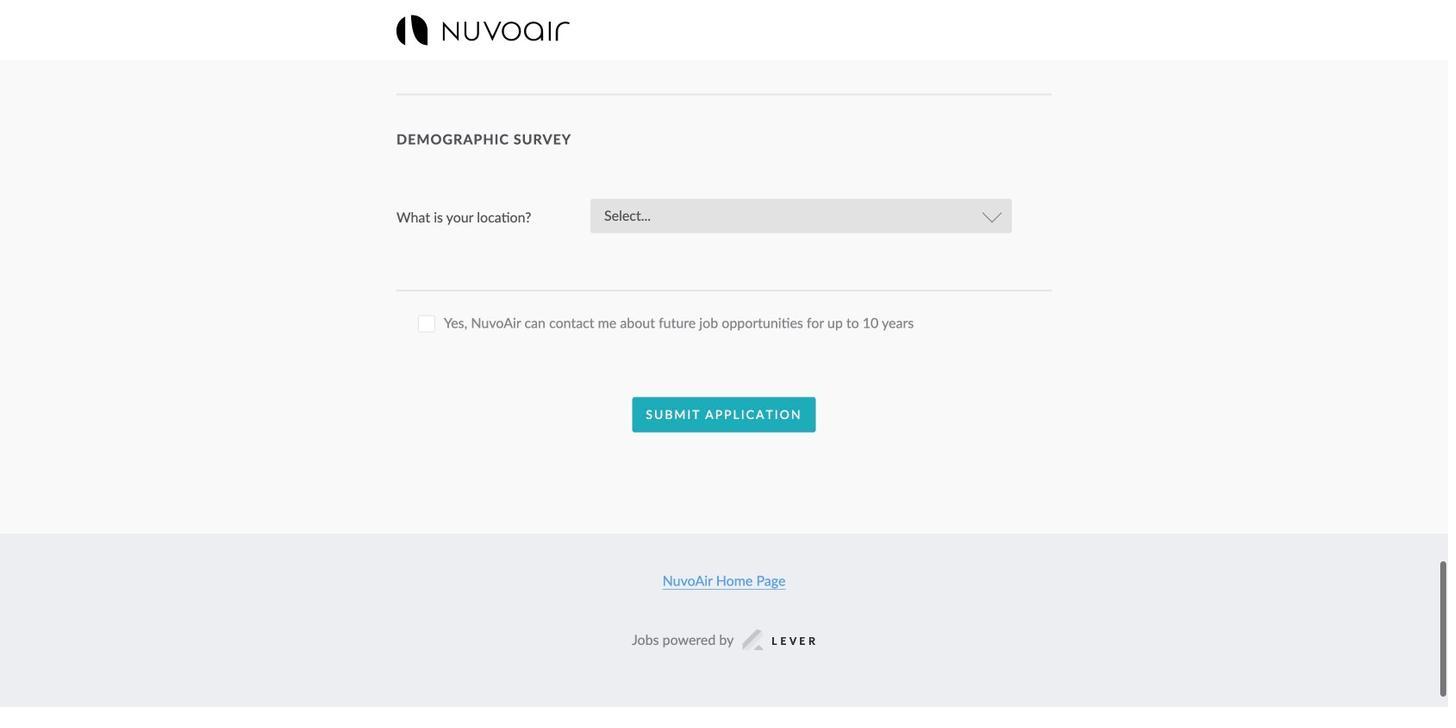 Task type: vqa. For each thing, say whether or not it's contained in the screenshot.
Lever logo
yes



Task type: locate. For each thing, give the bounding box(es) containing it.
None checkbox
[[418, 315, 435, 332]]

nuvoair logo image
[[397, 15, 570, 45]]



Task type: describe. For each thing, give the bounding box(es) containing it.
lever logo image
[[743, 630, 816, 650]]



